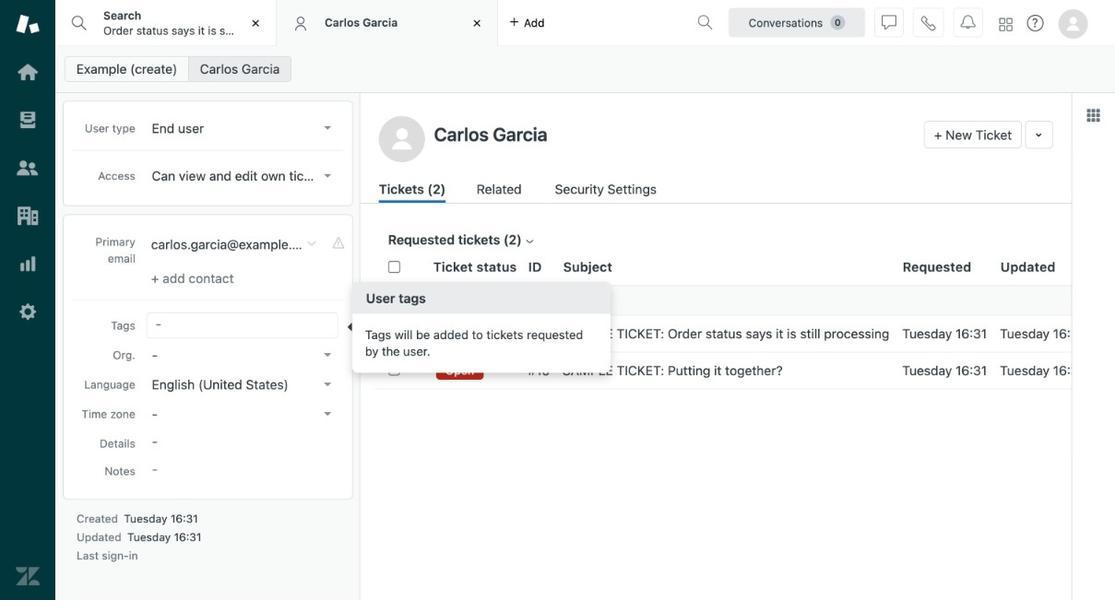 Task type: locate. For each thing, give the bounding box(es) containing it.
apps image
[[1086, 108, 1101, 123]]

arrow down image
[[324, 383, 331, 387], [324, 412, 331, 416]]

tab
[[55, 0, 298, 46], [277, 0, 498, 46]]

None text field
[[429, 121, 917, 148]]

3 arrow down image from the top
[[324, 353, 331, 357]]

arrow down image
[[324, 126, 331, 130], [324, 174, 331, 178], [324, 353, 331, 357]]

views image
[[16, 108, 40, 132]]

- field
[[148, 314, 339, 334]]

customers image
[[16, 156, 40, 180]]

zendesk support image
[[16, 12, 40, 36]]

1 tab from the left
[[55, 0, 298, 46]]

None checkbox
[[388, 328, 400, 340], [388, 365, 400, 377], [388, 328, 400, 340], [388, 365, 400, 377]]

2 close image from the left
[[468, 14, 486, 32]]

0 vertical spatial arrow down image
[[324, 126, 331, 130]]

1 arrow down image from the top
[[324, 126, 331, 130]]

0 vertical spatial arrow down image
[[324, 383, 331, 387]]

2 vertical spatial arrow down image
[[324, 353, 331, 357]]

get started image
[[16, 60, 40, 84]]

1 vertical spatial arrow down image
[[324, 174, 331, 178]]

button displays agent's chat status as invisible. image
[[882, 15, 897, 30]]

1 horizontal spatial close image
[[468, 14, 486, 32]]

get help image
[[1027, 15, 1044, 31]]

main element
[[0, 0, 55, 601]]

Select All Tickets checkbox
[[388, 261, 400, 273]]

1 vertical spatial arrow down image
[[324, 412, 331, 416]]

0 horizontal spatial close image
[[247, 14, 265, 32]]

zendesk image
[[16, 565, 40, 589]]

close image
[[247, 14, 265, 32], [468, 14, 486, 32]]

secondary element
[[55, 51, 1115, 87]]

2 arrow down image from the top
[[324, 412, 331, 416]]

grid
[[361, 249, 1115, 601]]



Task type: vqa. For each thing, say whether or not it's contained in the screenshot.
the "Wednesday 14:06" text box
no



Task type: describe. For each thing, give the bounding box(es) containing it.
2 arrow down image from the top
[[324, 174, 331, 178]]

2 tab from the left
[[277, 0, 498, 46]]

notifications image
[[961, 15, 976, 30]]

admin image
[[16, 300, 40, 324]]

tabs tab list
[[55, 0, 690, 46]]

1 arrow down image from the top
[[324, 383, 331, 387]]

zendesk products image
[[1000, 18, 1013, 31]]

reporting image
[[16, 252, 40, 276]]

organizations image
[[16, 204, 40, 228]]

1 close image from the left
[[247, 14, 265, 32]]



